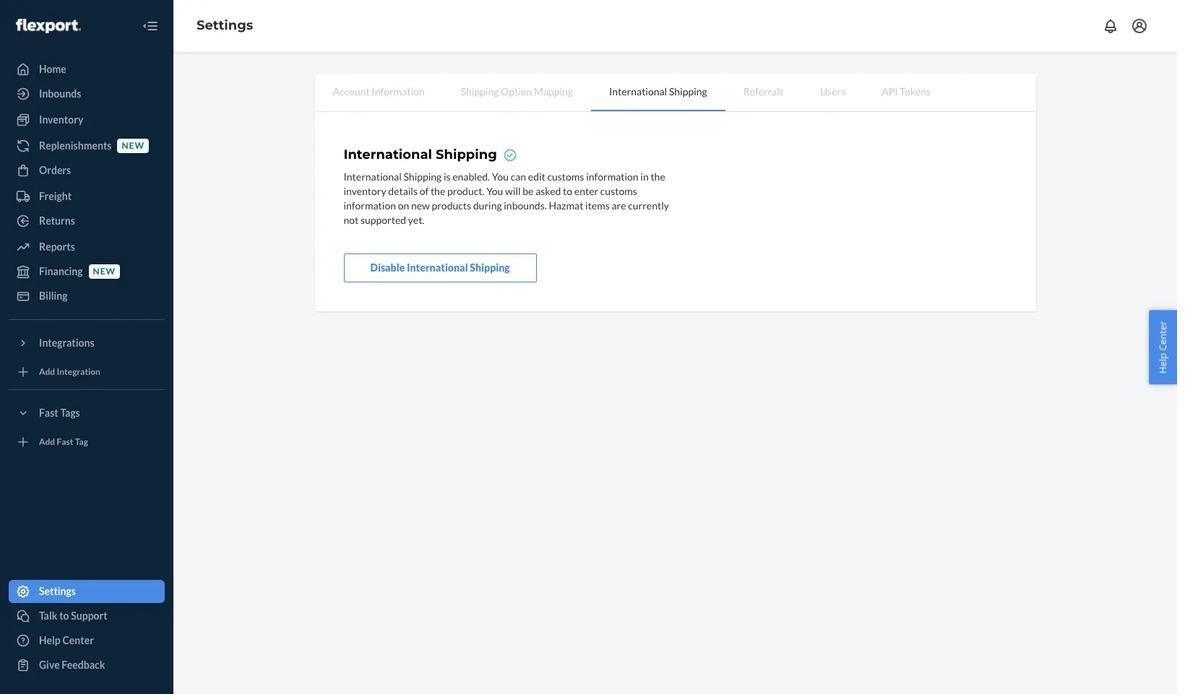Task type: describe. For each thing, give the bounding box(es) containing it.
feedback
[[62, 659, 105, 672]]

orders
[[39, 164, 71, 176]]

information
[[372, 85, 425, 98]]

fast tags
[[39, 407, 80, 419]]

home
[[39, 63, 66, 75]]

account information
[[333, 85, 425, 98]]

give
[[39, 659, 60, 672]]

0 horizontal spatial customs
[[548, 171, 585, 183]]

0 vertical spatial settings link
[[197, 17, 253, 33]]

reports link
[[9, 236, 165, 259]]

1 vertical spatial information
[[344, 199, 396, 212]]

1 horizontal spatial information
[[587, 171, 639, 183]]

integrations button
[[9, 332, 165, 355]]

billing link
[[9, 285, 165, 308]]

add for add fast tag
[[39, 437, 55, 448]]

supported
[[361, 214, 406, 226]]

disable
[[371, 262, 405, 274]]

talk to support button
[[9, 605, 165, 628]]

new for financing
[[93, 266, 116, 277]]

enter
[[575, 185, 599, 197]]

inbounds.
[[504, 199, 547, 212]]

in
[[641, 171, 649, 183]]

1 vertical spatial the
[[431, 185, 446, 197]]

tag
[[75, 437, 88, 448]]

to inside international shipping is enabled. you can edit customs information in the inventory details of the product. you will be asked to enter customs information on new products during inbounds. hazmat items are currently not supported yet.
[[563, 185, 573, 197]]

product.
[[448, 185, 485, 197]]

inventory link
[[9, 108, 165, 132]]

api tokens tab
[[864, 74, 949, 110]]

help center link
[[9, 630, 165, 653]]

talk to support
[[39, 610, 107, 623]]

hazmat
[[549, 199, 584, 212]]

fast inside the add fast tag link
[[57, 437, 73, 448]]

center inside help center link
[[63, 635, 94, 647]]

are
[[612, 199, 627, 212]]

option
[[501, 85, 532, 98]]

can
[[511, 171, 526, 183]]

api
[[882, 85, 899, 98]]

of
[[420, 185, 429, 197]]

1 vertical spatial help center
[[39, 635, 94, 647]]

tokens
[[900, 85, 931, 98]]

international shipping inside tab
[[610, 85, 708, 98]]

enabled.
[[453, 171, 490, 183]]

edit
[[528, 171, 546, 183]]

integrations
[[39, 337, 94, 349]]

will
[[506, 185, 521, 197]]

returns link
[[9, 210, 165, 233]]

inbounds link
[[9, 82, 165, 106]]

referrals tab
[[726, 74, 803, 110]]

inventory
[[39, 114, 83, 126]]

0 vertical spatial you
[[492, 171, 509, 183]]

help center inside button
[[1157, 321, 1170, 374]]

0 horizontal spatial settings link
[[9, 581, 165, 604]]

products
[[432, 199, 472, 212]]

open account menu image
[[1132, 17, 1149, 35]]

replenishments
[[39, 140, 112, 152]]

users
[[821, 85, 846, 98]]

give feedback
[[39, 659, 105, 672]]

asked
[[536, 185, 561, 197]]

center inside 'help center' button
[[1157, 321, 1170, 351]]



Task type: vqa. For each thing, say whether or not it's contained in the screenshot.
Financing
yes



Task type: locate. For each thing, give the bounding box(es) containing it.
1 vertical spatial customs
[[601, 185, 638, 197]]

you up during
[[487, 185, 504, 197]]

information up are
[[587, 171, 639, 183]]

freight
[[39, 190, 72, 202]]

shipping option mapping
[[461, 85, 573, 98]]

you left can
[[492, 171, 509, 183]]

orders link
[[9, 159, 165, 182]]

the
[[651, 171, 666, 183], [431, 185, 446, 197]]

1 vertical spatial new
[[411, 199, 430, 212]]

customs
[[548, 171, 585, 183], [601, 185, 638, 197]]

shipping option mapping tab
[[443, 74, 591, 110]]

account information tab
[[315, 74, 443, 110]]

add integration
[[39, 367, 100, 378]]

add integration link
[[9, 361, 165, 384]]

api tokens
[[882, 85, 931, 98]]

0 vertical spatial information
[[587, 171, 639, 183]]

flexport logo image
[[16, 19, 81, 33]]

be
[[523, 185, 534, 197]]

to up hazmat
[[563, 185, 573, 197]]

help
[[1157, 353, 1170, 374], [39, 635, 61, 647]]

0 horizontal spatial international shipping
[[344, 147, 497, 163]]

0 horizontal spatial settings
[[39, 586, 76, 598]]

1 horizontal spatial center
[[1157, 321, 1170, 351]]

details
[[388, 185, 418, 197]]

0 horizontal spatial help center
[[39, 635, 94, 647]]

1 horizontal spatial to
[[563, 185, 573, 197]]

1 horizontal spatial customs
[[601, 185, 638, 197]]

tags
[[60, 407, 80, 419]]

home link
[[9, 58, 165, 81]]

fast left tag
[[57, 437, 73, 448]]

1 horizontal spatial settings link
[[197, 17, 253, 33]]

shipping inside international shipping is enabled. you can edit customs information in the inventory details of the product. you will be asked to enter customs information on new products during inbounds. hazmat items are currently not supported yet.
[[404, 171, 442, 183]]

0 horizontal spatial new
[[93, 266, 116, 277]]

support
[[71, 610, 107, 623]]

0 horizontal spatial center
[[63, 635, 94, 647]]

international inside tab
[[610, 85, 668, 98]]

help center button
[[1150, 310, 1178, 385]]

you
[[492, 171, 509, 183], [487, 185, 504, 197]]

1 horizontal spatial settings
[[197, 17, 253, 33]]

1 vertical spatial fast
[[57, 437, 73, 448]]

1 horizontal spatial the
[[651, 171, 666, 183]]

fast inside fast tags dropdown button
[[39, 407, 58, 419]]

0 vertical spatial fast
[[39, 407, 58, 419]]

0 horizontal spatial to
[[59, 610, 69, 623]]

1 vertical spatial to
[[59, 610, 69, 623]]

integration
[[57, 367, 100, 378]]

fast
[[39, 407, 58, 419], [57, 437, 73, 448]]

referrals
[[744, 85, 784, 98]]

to
[[563, 185, 573, 197], [59, 610, 69, 623]]

settings
[[197, 17, 253, 33], [39, 586, 76, 598]]

international shipping tab
[[591, 74, 726, 111]]

center
[[1157, 321, 1170, 351], [63, 635, 94, 647]]

0 horizontal spatial information
[[344, 199, 396, 212]]

inventory
[[344, 185, 387, 197]]

shipping inside button
[[470, 262, 510, 274]]

0 vertical spatial to
[[563, 185, 573, 197]]

during
[[473, 199, 502, 212]]

1 vertical spatial center
[[63, 635, 94, 647]]

information
[[587, 171, 639, 183], [344, 199, 396, 212]]

0 vertical spatial help
[[1157, 353, 1170, 374]]

add for add integration
[[39, 367, 55, 378]]

help center
[[1157, 321, 1170, 374], [39, 635, 94, 647]]

1 horizontal spatial new
[[122, 141, 145, 151]]

0 vertical spatial settings
[[197, 17, 253, 33]]

reports
[[39, 241, 75, 253]]

customs up asked
[[548, 171, 585, 183]]

new up orders link
[[122, 141, 145, 151]]

account
[[333, 85, 370, 98]]

add down fast tags
[[39, 437, 55, 448]]

information down inventory
[[344, 199, 396, 212]]

0 horizontal spatial the
[[431, 185, 446, 197]]

1 add from the top
[[39, 367, 55, 378]]

new
[[122, 141, 145, 151], [411, 199, 430, 212], [93, 266, 116, 277]]

0 vertical spatial center
[[1157, 321, 1170, 351]]

fast tags button
[[9, 402, 165, 425]]

freight link
[[9, 185, 165, 208]]

open notifications image
[[1103, 17, 1120, 35]]

yet.
[[408, 214, 425, 226]]

help inside button
[[1157, 353, 1170, 374]]

add fast tag
[[39, 437, 88, 448]]

not
[[344, 214, 359, 226]]

give feedback button
[[9, 654, 165, 678]]

1 vertical spatial settings link
[[9, 581, 165, 604]]

international shipping is enabled. you can edit customs information in the inventory details of the product. you will be asked to enter customs information on new products during inbounds. hazmat items are currently not supported yet.
[[344, 171, 670, 226]]

close navigation image
[[142, 17, 159, 35]]

add inside 'link'
[[39, 367, 55, 378]]

the right of
[[431, 185, 446, 197]]

billing
[[39, 290, 68, 302]]

0 vertical spatial add
[[39, 367, 55, 378]]

tab list
[[315, 74, 1037, 112]]

international
[[610, 85, 668, 98], [344, 147, 432, 163], [344, 171, 402, 183], [407, 262, 468, 274]]

disable international shipping
[[371, 262, 510, 274]]

0 vertical spatial the
[[651, 171, 666, 183]]

add
[[39, 367, 55, 378], [39, 437, 55, 448]]

new down reports link
[[93, 266, 116, 277]]

mapping
[[534, 85, 573, 98]]

inbounds
[[39, 87, 81, 100]]

1 vertical spatial help
[[39, 635, 61, 647]]

currently
[[629, 199, 670, 212]]

returns
[[39, 215, 75, 227]]

0 vertical spatial help center
[[1157, 321, 1170, 374]]

add left integration
[[39, 367, 55, 378]]

international inside international shipping is enabled. you can edit customs information in the inventory details of the product. you will be asked to enter customs information on new products during inbounds. hazmat items are currently not supported yet.
[[344, 171, 402, 183]]

international inside button
[[407, 262, 468, 274]]

2 vertical spatial new
[[93, 266, 116, 277]]

1 horizontal spatial international shipping
[[610, 85, 708, 98]]

the right in at the right top
[[651, 171, 666, 183]]

users tab
[[803, 74, 864, 110]]

items
[[586, 199, 610, 212]]

new for replenishments
[[122, 141, 145, 151]]

to inside button
[[59, 610, 69, 623]]

1 horizontal spatial help center
[[1157, 321, 1170, 374]]

international shipping
[[610, 85, 708, 98], [344, 147, 497, 163]]

2 add from the top
[[39, 437, 55, 448]]

to right talk
[[59, 610, 69, 623]]

new inside international shipping is enabled. you can edit customs information in the inventory details of the product. you will be asked to enter customs information on new products during inbounds. hazmat items are currently not supported yet.
[[411, 199, 430, 212]]

0 horizontal spatial help
[[39, 635, 61, 647]]

1 vertical spatial add
[[39, 437, 55, 448]]

new down of
[[411, 199, 430, 212]]

1 horizontal spatial help
[[1157, 353, 1170, 374]]

on
[[398, 199, 409, 212]]

add fast tag link
[[9, 431, 165, 454]]

settings link
[[197, 17, 253, 33], [9, 581, 165, 604]]

1 vertical spatial settings
[[39, 586, 76, 598]]

fast left tags
[[39, 407, 58, 419]]

tab list containing account information
[[315, 74, 1037, 112]]

shipping
[[461, 85, 499, 98], [670, 85, 708, 98], [436, 147, 497, 163], [404, 171, 442, 183], [470, 262, 510, 274]]

customs up are
[[601, 185, 638, 197]]

1 vertical spatial international shipping
[[344, 147, 497, 163]]

1 vertical spatial you
[[487, 185, 504, 197]]

0 vertical spatial customs
[[548, 171, 585, 183]]

0 vertical spatial international shipping
[[610, 85, 708, 98]]

financing
[[39, 265, 83, 278]]

2 horizontal spatial new
[[411, 199, 430, 212]]

0 vertical spatial new
[[122, 141, 145, 151]]

disable international shipping button
[[344, 254, 537, 283]]

is
[[444, 171, 451, 183]]

talk
[[39, 610, 57, 623]]



